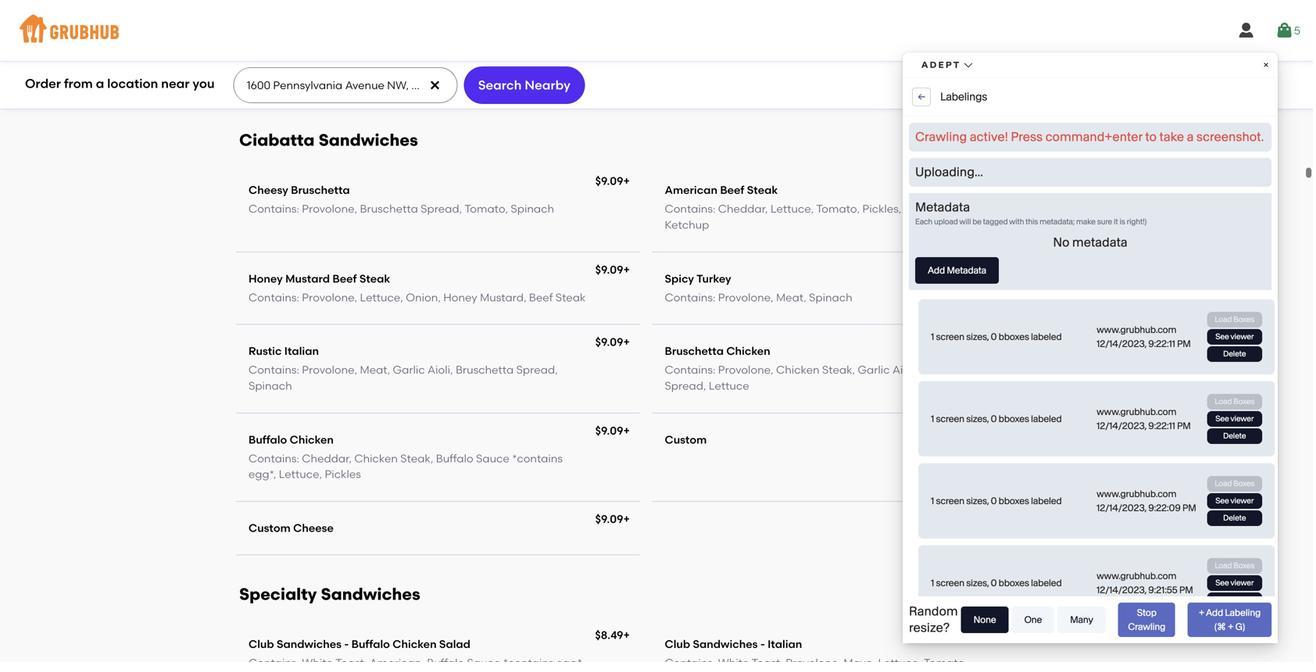 Task type: vqa. For each thing, say whether or not it's contained in the screenshot.


Task type: locate. For each thing, give the bounding box(es) containing it.
buffalo left sauce
[[436, 452, 473, 465]]

contains: for rustic
[[249, 363, 299, 377]]

1 horizontal spatial meat,
[[776, 291, 806, 304]]

buffalo
[[249, 433, 287, 446], [436, 452, 473, 465], [351, 638, 390, 651]]

lettuce, inside american beef steak contains: cheddar, lettuce, tomato, pickles, beef steak, ketchup
[[771, 202, 814, 215]]

0 vertical spatial spread,
[[421, 202, 462, 215]]

1 vertical spatial steak
[[359, 272, 390, 285]]

3 no- from the left
[[665, 67, 685, 80]]

no-bun crispy chicken sandwiches - no-bun crispy chicken
[[665, 67, 991, 80]]

2 vertical spatial buffalo
[[351, 638, 390, 651]]

provolone,
[[302, 202, 357, 215], [302, 291, 357, 304], [718, 291, 774, 304], [302, 363, 357, 377], [718, 363, 774, 377]]

italian
[[284, 344, 319, 358], [768, 638, 802, 651]]

$8.49 for club sandwiches - italian
[[1011, 629, 1040, 642]]

meat, for spinach
[[776, 291, 806, 304]]

1 aioli, from the left
[[428, 363, 453, 377]]

contains: down spicy
[[665, 291, 716, 304]]

0 vertical spatial steak
[[747, 183, 778, 197]]

steak, inside buffalo chicken contains: cheddar, chicken steak, buffalo sauce *contains egg*, lettuce, pickles
[[400, 452, 433, 465]]

burger
[[292, 67, 328, 80], [422, 67, 458, 80]]

cheddar,
[[718, 202, 768, 215], [302, 452, 352, 465]]

0 horizontal spatial buffalo
[[249, 433, 287, 446]]

beef right "mustard"
[[332, 272, 357, 285]]

steak, for buffalo chicken contains: cheddar, chicken steak, buffalo sauce *contains egg*, lettuce, pickles
[[400, 452, 433, 465]]

bruschetta chicken contains: provolone, chicken steak, garlic aioli, bruschetta spread, lettuce
[[665, 344, 979, 392]]

lettuce
[[709, 379, 749, 392]]

1 horizontal spatial buffalo
[[351, 638, 390, 651]]

svg image right svg image at the top of the page
[[1275, 21, 1294, 40]]

0 horizontal spatial crispy
[[708, 67, 743, 80]]

0 horizontal spatial meat,
[[360, 363, 390, 377]]

4 bun from the left
[[887, 67, 907, 80]]

chicken
[[745, 67, 789, 80], [947, 67, 991, 80], [726, 344, 770, 358], [776, 363, 820, 377], [290, 433, 334, 446], [354, 452, 398, 465], [393, 638, 437, 651]]

custom
[[665, 433, 707, 446], [249, 521, 291, 535]]

1 vertical spatial spread,
[[516, 363, 558, 377]]

1 horizontal spatial lettuce,
[[360, 291, 403, 304]]

+
[[623, 58, 630, 72], [623, 174, 630, 188], [1040, 174, 1046, 188], [623, 263, 630, 276], [623, 335, 630, 349], [1040, 335, 1046, 349], [623, 424, 630, 437], [1040, 424, 1046, 437], [623, 512, 630, 526], [623, 629, 630, 642], [1040, 629, 1046, 642]]

provolone, for garlic
[[718, 363, 774, 377]]

order
[[25, 76, 61, 91]]

contains: inside buffalo chicken contains: cheddar, chicken steak, buffalo sauce *contains egg*, lettuce, pickles
[[249, 452, 299, 465]]

provolone, for aioli,
[[302, 363, 357, 377]]

contains:
[[249, 202, 299, 215], [665, 202, 716, 215], [249, 291, 299, 304], [665, 291, 716, 304], [249, 363, 299, 377], [665, 363, 716, 377], [249, 452, 299, 465]]

buffalo down specialty sandwiches
[[351, 638, 390, 651]]

no-
[[249, 67, 269, 80], [338, 67, 358, 80], [665, 67, 685, 80], [867, 67, 887, 80]]

$9.09 +
[[595, 174, 630, 188], [1012, 174, 1046, 188], [595, 263, 630, 276], [595, 335, 630, 349], [1012, 335, 1046, 349], [595, 424, 630, 437], [1012, 424, 1046, 437], [595, 512, 630, 526]]

sandwiches for club sandwiches - buffalo chicken salad
[[277, 638, 342, 651]]

0 horizontal spatial $8.49
[[595, 629, 623, 642]]

spinach
[[511, 202, 554, 215], [809, 291, 853, 304], [249, 379, 292, 392]]

1 horizontal spatial steak,
[[822, 363, 855, 377]]

$9.09 + for american beef steak contains: cheddar, lettuce, tomato, pickles, beef steak, ketchup
[[1012, 174, 1046, 188]]

1 horizontal spatial custom
[[665, 433, 707, 446]]

spread, inside cheesy bruschetta contains: provolone, bruschetta spread, tomato, spinach
[[421, 202, 462, 215]]

+ for bruschetta chicken
[[1040, 335, 1046, 349]]

custom for custom
[[665, 433, 707, 446]]

2 garlic from the left
[[858, 363, 890, 377]]

0 vertical spatial steak,
[[931, 202, 964, 215]]

contains: inside spicy turkey contains: provolone, meat, spinach
[[665, 291, 716, 304]]

1 tomato, from the left
[[465, 202, 508, 215]]

contains: inside rustic italian contains: provolone, meat, garlic aioli, bruschetta spread, spinach
[[249, 363, 299, 377]]

1 vertical spatial svg image
[[429, 79, 441, 91]]

0 horizontal spatial custom
[[249, 521, 291, 535]]

steak right "mustard"
[[359, 272, 390, 285]]

$9.09 + for cheesy bruschetta contains: provolone, bruschetta spread, tomato, spinach
[[595, 174, 630, 188]]

+ for cheesy bruschetta
[[623, 174, 630, 188]]

4 no- from the left
[[867, 67, 887, 80]]

*contains
[[512, 452, 563, 465]]

steak
[[747, 183, 778, 197], [359, 272, 390, 285], [556, 291, 586, 304]]

$8.49 for club sandwiches - buffalo chicken salad
[[595, 629, 623, 642]]

meat, inside rustic italian contains: provolone, meat, garlic aioli, bruschetta spread, spinach
[[360, 363, 390, 377]]

0 horizontal spatial spread,
[[421, 202, 462, 215]]

turkey
[[697, 272, 731, 285]]

2 vertical spatial lettuce,
[[279, 468, 322, 481]]

1 horizontal spatial steak
[[556, 291, 586, 304]]

$8.49
[[595, 629, 623, 642], [1011, 629, 1040, 642]]

+ for buffalo chicken
[[623, 424, 630, 437]]

steak right mustard,
[[556, 291, 586, 304]]

bruschetta
[[291, 183, 350, 197], [360, 202, 418, 215], [665, 344, 724, 358], [456, 363, 514, 377], [921, 363, 979, 377]]

contains: up lettuce
[[665, 363, 716, 377]]

$9.09 for rustic italian contains: provolone, meat, garlic aioli, bruschetta spread, spinach
[[595, 335, 623, 349]]

$8.39 +
[[595, 58, 630, 72]]

provolone, inside bruschetta chicken contains: provolone, chicken steak, garlic aioli, bruschetta spread, lettuce
[[718, 363, 774, 377]]

provolone, inside cheesy bruschetta contains: provolone, bruschetta spread, tomato, spinach
[[302, 202, 357, 215]]

0 vertical spatial spinach
[[511, 202, 554, 215]]

0 horizontal spatial lettuce,
[[279, 468, 322, 481]]

beef
[[720, 183, 744, 197], [904, 202, 928, 215], [332, 272, 357, 285], [529, 291, 553, 304]]

0 horizontal spatial $8.49 +
[[595, 629, 630, 642]]

cheesy
[[249, 183, 288, 197]]

italian inside rustic italian contains: provolone, meat, garlic aioli, bruschetta spread, spinach
[[284, 344, 319, 358]]

$9.09
[[595, 174, 623, 188], [1012, 174, 1040, 188], [595, 263, 623, 276], [595, 335, 623, 349], [1012, 335, 1040, 349], [595, 424, 623, 437], [1012, 424, 1040, 437], [595, 512, 623, 526]]

0 horizontal spatial spinach
[[249, 379, 292, 392]]

buffalo up egg*,
[[249, 433, 287, 446]]

0 vertical spatial cheddar,
[[718, 202, 768, 215]]

burger right double
[[422, 67, 458, 80]]

honey
[[249, 272, 283, 285], [443, 291, 477, 304]]

1 horizontal spatial cheddar,
[[718, 202, 768, 215]]

steak, inside american beef steak contains: cheddar, lettuce, tomato, pickles, beef steak, ketchup
[[931, 202, 964, 215]]

contains: down "rustic"
[[249, 363, 299, 377]]

1 horizontal spatial crispy
[[910, 67, 944, 80]]

5 button
[[1275, 16, 1301, 45]]

2 $8.49 from the left
[[1011, 629, 1040, 642]]

lettuce,
[[771, 202, 814, 215], [360, 291, 403, 304], [279, 468, 322, 481]]

contains: up egg*,
[[249, 452, 299, 465]]

tomato,
[[465, 202, 508, 215], [816, 202, 860, 215]]

1 horizontal spatial garlic
[[858, 363, 890, 377]]

+ for club sandwiches - buffalo chicken salad
[[623, 629, 630, 642]]

$9.09 for american beef steak contains: cheddar, lettuce, tomato, pickles, beef steak, ketchup
[[1012, 174, 1040, 188]]

custom for custom cheese
[[249, 521, 291, 535]]

0 horizontal spatial aioli,
[[428, 363, 453, 377]]

aioli,
[[428, 363, 453, 377], [893, 363, 918, 377]]

2 $8.49 + from the left
[[1011, 629, 1046, 642]]

meat, inside spicy turkey contains: provolone, meat, spinach
[[776, 291, 806, 304]]

contains: down "mustard"
[[249, 291, 299, 304]]

1 club from the left
[[249, 638, 274, 651]]

0 vertical spatial svg image
[[1275, 21, 1294, 40]]

1 vertical spatial cheddar,
[[302, 452, 352, 465]]

1 $8.49 from the left
[[595, 629, 623, 642]]

pickles,
[[862, 202, 902, 215]]

contains: inside cheesy bruschetta contains: provolone, bruschetta spread, tomato, spinach
[[249, 202, 299, 215]]

contains: for spicy
[[665, 291, 716, 304]]

0 vertical spatial custom
[[665, 433, 707, 446]]

0 horizontal spatial italian
[[284, 344, 319, 358]]

spinach inside spicy turkey contains: provolone, meat, spinach
[[809, 291, 853, 304]]

honey mustard beef steak contains: provolone, lettuce, onion, honey mustard, beef steak
[[249, 272, 586, 304]]

provolone, inside rustic italian contains: provolone, meat, garlic aioli, bruschetta spread, spinach
[[302, 363, 357, 377]]

1 crispy from the left
[[708, 67, 743, 80]]

1 horizontal spatial italian
[[768, 638, 802, 651]]

garlic
[[393, 363, 425, 377], [858, 363, 890, 377]]

2 vertical spatial spread,
[[665, 379, 706, 392]]

ciabatta
[[239, 130, 315, 150]]

contains: for buffalo
[[249, 452, 299, 465]]

salad
[[439, 638, 471, 651]]

contains: down cheesy
[[249, 202, 299, 215]]

tomato, for spread,
[[465, 202, 508, 215]]

beef right mustard,
[[529, 291, 553, 304]]

provolone, inside spicy turkey contains: provolone, meat, spinach
[[718, 291, 774, 304]]

honey left "mustard"
[[249, 272, 283, 285]]

2 horizontal spatial spinach
[[809, 291, 853, 304]]

Search Address search field
[[233, 68, 456, 102]]

1 horizontal spatial honey
[[443, 291, 477, 304]]

sandwiches for club sandwiches - italian
[[693, 638, 758, 651]]

club
[[249, 638, 274, 651], [665, 638, 690, 651]]

1 horizontal spatial svg image
[[1275, 21, 1294, 40]]

steak, inside bruschetta chicken contains: provolone, chicken steak, garlic aioli, bruschetta spread, lettuce
[[822, 363, 855, 377]]

beef right pickles,
[[904, 202, 928, 215]]

2 aioli, from the left
[[893, 363, 918, 377]]

tomato, inside american beef steak contains: cheddar, lettuce, tomato, pickles, beef steak, ketchup
[[816, 202, 860, 215]]

main navigation navigation
[[0, 0, 1313, 61]]

1 vertical spatial spinach
[[809, 291, 853, 304]]

1 horizontal spatial spread,
[[516, 363, 558, 377]]

spread,
[[421, 202, 462, 215], [516, 363, 558, 377], [665, 379, 706, 392]]

honey right the onion,
[[443, 291, 477, 304]]

burger up ciabatta sandwiches
[[292, 67, 328, 80]]

pickles
[[325, 468, 361, 481]]

0 vertical spatial meat,
[[776, 291, 806, 304]]

meat,
[[776, 291, 806, 304], [360, 363, 390, 377]]

0 horizontal spatial burger
[[292, 67, 328, 80]]

0 horizontal spatial garlic
[[393, 363, 425, 377]]

1 vertical spatial meat,
[[360, 363, 390, 377]]

1 horizontal spatial $8.49 +
[[1011, 629, 1046, 642]]

1 vertical spatial steak,
[[822, 363, 855, 377]]

2 horizontal spatial lettuce,
[[771, 202, 814, 215]]

1 horizontal spatial $8.49
[[1011, 629, 1040, 642]]

2 vertical spatial spinach
[[249, 379, 292, 392]]

contains: inside bruschetta chicken contains: provolone, chicken steak, garlic aioli, bruschetta spread, lettuce
[[665, 363, 716, 377]]

2 vertical spatial steak,
[[400, 452, 433, 465]]

0 horizontal spatial club
[[249, 638, 274, 651]]

1 vertical spatial lettuce,
[[360, 291, 403, 304]]

0 vertical spatial italian
[[284, 344, 319, 358]]

club for club sandwiches - italian
[[665, 638, 690, 651]]

sandwiches for specialty sandwiches
[[321, 584, 420, 604]]

2 horizontal spatial spread,
[[665, 379, 706, 392]]

2 club from the left
[[665, 638, 690, 651]]

specialty sandwiches
[[239, 584, 420, 604]]

-
[[331, 67, 335, 80], [859, 67, 864, 80], [344, 638, 349, 651], [760, 638, 765, 651]]

1 horizontal spatial tomato,
[[816, 202, 860, 215]]

steak,
[[931, 202, 964, 215], [822, 363, 855, 377], [400, 452, 433, 465]]

2 horizontal spatial steak
[[747, 183, 778, 197]]

1 horizontal spatial spinach
[[511, 202, 554, 215]]

double
[[381, 67, 420, 80]]

contains: up "ketchup"
[[665, 202, 716, 215]]

cheddar, up the turkey
[[718, 202, 768, 215]]

garlic inside bruschetta chicken contains: provolone, chicken steak, garlic aioli, bruschetta spread, lettuce
[[858, 363, 890, 377]]

1 horizontal spatial aioli,
[[893, 363, 918, 377]]

$8.49 + for club sandwiches - italian
[[1011, 629, 1046, 642]]

svg image
[[1275, 21, 1294, 40], [429, 79, 441, 91]]

search
[[478, 77, 522, 93]]

sandwiches
[[792, 67, 857, 80], [319, 130, 418, 150], [321, 584, 420, 604], [277, 638, 342, 651], [693, 638, 758, 651]]

1 burger from the left
[[292, 67, 328, 80]]

bun
[[269, 67, 289, 80], [358, 67, 379, 80], [685, 67, 706, 80], [887, 67, 907, 80]]

crispy
[[708, 67, 743, 80], [910, 67, 944, 80]]

steak right american
[[747, 183, 778, 197]]

$9.09 + for honey mustard beef steak contains: provolone, lettuce, onion, honey mustard, beef steak
[[595, 263, 630, 276]]

0 vertical spatial honey
[[249, 272, 283, 285]]

lettuce, inside buffalo chicken contains: cheddar, chicken steak, buffalo sauce *contains egg*, lettuce, pickles
[[279, 468, 322, 481]]

1 $8.49 + from the left
[[595, 629, 630, 642]]

0 horizontal spatial steak,
[[400, 452, 433, 465]]

cheddar, up "pickles"
[[302, 452, 352, 465]]

rustic
[[249, 344, 282, 358]]

2 tomato, from the left
[[816, 202, 860, 215]]

svg image right double
[[429, 79, 441, 91]]

$9.09 for buffalo chicken contains: cheddar, chicken steak, buffalo sauce *contains egg*, lettuce, pickles
[[595, 424, 623, 437]]

contains: for cheesy
[[249, 202, 299, 215]]

1 horizontal spatial burger
[[422, 67, 458, 80]]

tomato, inside cheesy bruschetta contains: provolone, bruschetta spread, tomato, spinach
[[465, 202, 508, 215]]

2 horizontal spatial buffalo
[[436, 452, 473, 465]]

+ for rustic italian
[[623, 335, 630, 349]]

provolone, for tomato,
[[302, 202, 357, 215]]

0 horizontal spatial cheddar,
[[302, 452, 352, 465]]

2 horizontal spatial steak,
[[931, 202, 964, 215]]

1 garlic from the left
[[393, 363, 425, 377]]

1 horizontal spatial club
[[665, 638, 690, 651]]

1 vertical spatial custom
[[249, 521, 291, 535]]

0 vertical spatial lettuce,
[[771, 202, 814, 215]]

spread, inside bruschetta chicken contains: provolone, chicken steak, garlic aioli, bruschetta spread, lettuce
[[665, 379, 706, 392]]

$8.49 +
[[595, 629, 630, 642], [1011, 629, 1046, 642]]

0 horizontal spatial honey
[[249, 272, 283, 285]]

0 horizontal spatial tomato,
[[465, 202, 508, 215]]



Task type: describe. For each thing, give the bounding box(es) containing it.
0 horizontal spatial steak
[[359, 272, 390, 285]]

provolone, inside honey mustard beef steak contains: provolone, lettuce, onion, honey mustard, beef steak
[[302, 291, 357, 304]]

club sandwiches - italian
[[665, 638, 802, 651]]

sandwiches for ciabatta sandwiches
[[319, 130, 418, 150]]

spinach inside rustic italian contains: provolone, meat, garlic aioli, bruschetta spread, spinach
[[249, 379, 292, 392]]

mustard
[[285, 272, 330, 285]]

cheddar, inside american beef steak contains: cheddar, lettuce, tomato, pickles, beef steak, ketchup
[[718, 202, 768, 215]]

ciabatta sandwiches
[[239, 130, 418, 150]]

5
[[1294, 24, 1301, 37]]

spicy turkey contains: provolone, meat, spinach
[[665, 272, 853, 304]]

2 bun from the left
[[358, 67, 379, 80]]

location
[[107, 76, 158, 91]]

$9.09 for honey mustard beef steak contains: provolone, lettuce, onion, honey mustard, beef steak
[[595, 263, 623, 276]]

$8.39
[[595, 58, 623, 72]]

rustic italian contains: provolone, meat, garlic aioli, bruschetta spread, spinach
[[249, 344, 558, 392]]

+ for honey mustard beef steak
[[623, 263, 630, 276]]

spread, inside rustic italian contains: provolone, meat, garlic aioli, bruschetta spread, spinach
[[516, 363, 558, 377]]

svg image inside 5 'button'
[[1275, 21, 1294, 40]]

$8.49 + for club sandwiches - buffalo chicken salad
[[595, 629, 630, 642]]

0 horizontal spatial svg image
[[429, 79, 441, 91]]

american beef steak contains: cheddar, lettuce, tomato, pickles, beef steak, ketchup
[[665, 183, 964, 231]]

club for club sandwiches - buffalo chicken salad
[[249, 638, 274, 651]]

svg image
[[1237, 21, 1256, 40]]

beef right american
[[720, 183, 744, 197]]

search nearby
[[478, 77, 571, 93]]

aioli, inside bruschetta chicken contains: provolone, chicken steak, garlic aioli, bruschetta spread, lettuce
[[893, 363, 918, 377]]

2 crispy from the left
[[910, 67, 944, 80]]

0 vertical spatial buffalo
[[249, 433, 287, 446]]

onion,
[[406, 291, 441, 304]]

cheese
[[293, 521, 334, 535]]

contains: inside honey mustard beef steak contains: provolone, lettuce, onion, honey mustard, beef steak
[[249, 291, 299, 304]]

spicy
[[665, 272, 694, 285]]

contains: for bruschetta
[[665, 363, 716, 377]]

steak inside american beef steak contains: cheddar, lettuce, tomato, pickles, beef steak, ketchup
[[747, 183, 778, 197]]

$9.09 for bruschetta chicken contains: provolone, chicken steak, garlic aioli, bruschetta spread, lettuce
[[1012, 335, 1040, 349]]

1 vertical spatial buffalo
[[436, 452, 473, 465]]

$9.09 for cheesy bruschetta contains: provolone, bruschetta spread, tomato, spinach
[[595, 174, 623, 188]]

custom cheese
[[249, 521, 334, 535]]

2 vertical spatial steak
[[556, 291, 586, 304]]

you
[[193, 76, 215, 91]]

spinach inside cheesy bruschetta contains: provolone, bruschetta spread, tomato, spinach
[[511, 202, 554, 215]]

$9.09 + for bruschetta chicken contains: provolone, chicken steak, garlic aioli, bruschetta spread, lettuce
[[1012, 335, 1046, 349]]

near
[[161, 76, 190, 91]]

egg*,
[[249, 468, 276, 481]]

american
[[665, 183, 718, 197]]

a
[[96, 76, 104, 91]]

ketchup
[[665, 218, 709, 231]]

2 burger from the left
[[422, 67, 458, 80]]

3 bun from the left
[[685, 67, 706, 80]]

club sandwiches - buffalo chicken salad
[[249, 638, 471, 651]]

steak, for bruschetta chicken contains: provolone, chicken steak, garlic aioli, bruschetta spread, lettuce
[[822, 363, 855, 377]]

order from a location near you
[[25, 76, 215, 91]]

search nearby button
[[464, 66, 585, 104]]

$9.09 + for rustic italian contains: provolone, meat, garlic aioli, bruschetta spread, spinach
[[595, 335, 630, 349]]

buffalo chicken contains: cheddar, chicken steak, buffalo sauce *contains egg*, lettuce, pickles
[[249, 433, 563, 481]]

+ for club sandwiches - italian
[[1040, 629, 1046, 642]]

bruschetta inside rustic italian contains: provolone, meat, garlic aioli, bruschetta spread, spinach
[[456, 363, 514, 377]]

1 bun from the left
[[269, 67, 289, 80]]

cheddar, inside buffalo chicken contains: cheddar, chicken steak, buffalo sauce *contains egg*, lettuce, pickles
[[302, 452, 352, 465]]

nearby
[[525, 77, 571, 93]]

tomato, for lettuce,
[[816, 202, 860, 215]]

sauce
[[476, 452, 509, 465]]

mustard,
[[480, 291, 526, 304]]

specialty
[[239, 584, 317, 604]]

from
[[64, 76, 93, 91]]

aioli, inside rustic italian contains: provolone, meat, garlic aioli, bruschetta spread, spinach
[[428, 363, 453, 377]]

+ for american beef steak
[[1040, 174, 1046, 188]]

lettuce, inside honey mustard beef steak contains: provolone, lettuce, onion, honey mustard, beef steak
[[360, 291, 403, 304]]

cheesy bruschetta contains: provolone, bruschetta spread, tomato, spinach
[[249, 183, 554, 215]]

meat, for garlic
[[360, 363, 390, 377]]

$9.09 + for buffalo chicken contains: cheddar, chicken steak, buffalo sauce *contains egg*, lettuce, pickles
[[595, 424, 630, 437]]

garlic inside rustic italian contains: provolone, meat, garlic aioli, bruschetta spread, spinach
[[393, 363, 425, 377]]

1 vertical spatial italian
[[768, 638, 802, 651]]

1 no- from the left
[[249, 67, 269, 80]]

1 vertical spatial honey
[[443, 291, 477, 304]]

2 no- from the left
[[338, 67, 358, 80]]

no-bun burger - no-bun double burger
[[249, 67, 458, 80]]

contains: inside american beef steak contains: cheddar, lettuce, tomato, pickles, beef steak, ketchup
[[665, 202, 716, 215]]



